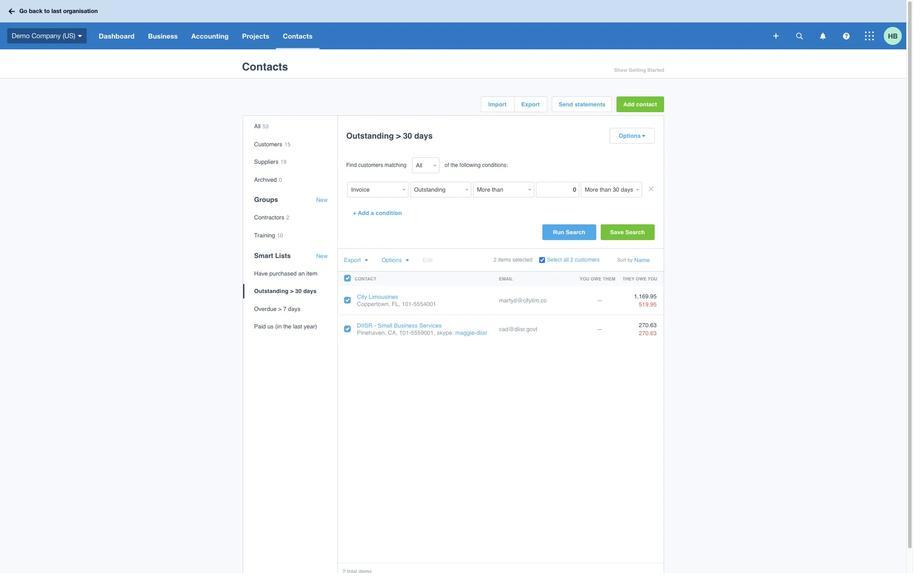 Task type: vqa. For each thing, say whether or not it's contained in the screenshot.
Sales Overview 'link'
no



Task type: locate. For each thing, give the bounding box(es) containing it.
save search button
[[601, 225, 655, 240]]

1 vertical spatial new
[[316, 253, 328, 260]]

101- down diisr - small business services link
[[399, 330, 411, 336]]

0 vertical spatial new
[[316, 197, 328, 204]]

5559001,
[[411, 330, 435, 336]]

2 new from the top
[[316, 253, 328, 260]]

navigation
[[92, 22, 767, 49]]

they owe you
[[623, 276, 657, 282]]

diisr - small business services pinehaven, ca, 101-5559001, skype: maggie-diisr
[[357, 323, 487, 336]]

1 vertical spatial export button
[[344, 257, 368, 264]]

0 horizontal spatial search
[[566, 229, 585, 236]]

training
[[254, 232, 275, 239]]

1 owe from the left
[[591, 276, 601, 282]]

0 vertical spatial 270.63
[[639, 322, 657, 329]]

— for 1,169.95
[[597, 297, 603, 304]]

the right (in
[[283, 324, 291, 330]]

1 new link from the top
[[316, 197, 328, 204]]

days down item
[[303, 288, 317, 295]]

go
[[19, 7, 27, 14]]

0 horizontal spatial outstanding
[[254, 288, 289, 295]]

(in
[[275, 324, 282, 330]]

30 up matching
[[403, 131, 412, 141]]

0 horizontal spatial 2
[[286, 215, 289, 221]]

contractors
[[254, 215, 284, 221]]

0
[[279, 177, 282, 183]]

0 vertical spatial 30
[[403, 131, 412, 141]]

1 horizontal spatial options
[[619, 133, 641, 139]]

0 horizontal spatial export
[[344, 257, 361, 264]]

0 horizontal spatial add
[[358, 210, 369, 217]]

1 270.63 from the top
[[639, 322, 657, 329]]

outstanding up overdue > 7 days
[[254, 288, 289, 295]]

1 search from the left
[[566, 229, 585, 236]]

options left edit button
[[382, 257, 402, 264]]

run search
[[553, 229, 585, 236]]

1 horizontal spatial outstanding > 30 days
[[346, 131, 433, 141]]

days right 7
[[288, 306, 300, 313]]

2 horizontal spatial el image
[[642, 135, 645, 138]]

options button down add contact
[[610, 129, 654, 143]]

—
[[597, 297, 603, 304], [597, 326, 603, 333]]

search right save
[[625, 229, 645, 236]]

svg image
[[9, 8, 15, 14], [796, 33, 803, 39], [820, 33, 826, 39], [843, 33, 850, 39], [78, 35, 82, 37]]

export right 'import' button
[[521, 101, 540, 108]]

banner
[[0, 0, 906, 49]]

0 horizontal spatial options
[[382, 257, 402, 264]]

you down "select all 2 customers"
[[580, 276, 589, 282]]

2 — from the top
[[597, 326, 603, 333]]

1 vertical spatial business
[[394, 323, 418, 329]]

1 vertical spatial add
[[358, 210, 369, 217]]

None text field
[[581, 182, 634, 198]]

el image for of the following conditions:
[[642, 135, 645, 138]]

options button left edit
[[382, 257, 409, 264]]

1 horizontal spatial search
[[625, 229, 645, 236]]

options button
[[610, 129, 654, 143], [382, 257, 409, 264]]

the right of
[[451, 162, 458, 169]]

edit
[[423, 257, 433, 264]]

diisr - small business services link
[[357, 323, 442, 329]]

options down add contact
[[619, 133, 641, 139]]

0 vertical spatial export button
[[514, 97, 547, 112]]

el image left edit button
[[405, 259, 409, 262]]

1 horizontal spatial the
[[451, 162, 458, 169]]

0 horizontal spatial el image
[[364, 259, 368, 262]]

you up the 1,169.95
[[648, 276, 657, 282]]

2 vertical spatial >
[[278, 306, 282, 313]]

business inside diisr - small business services pinehaven, ca, 101-5559001, skype: maggie-diisr
[[394, 323, 418, 329]]

outstanding
[[346, 131, 394, 141], [254, 288, 289, 295]]

0 vertical spatial new link
[[316, 197, 328, 204]]

2 vertical spatial days
[[288, 306, 300, 313]]

add
[[623, 101, 635, 108], [358, 210, 369, 217]]

send
[[559, 101, 573, 108]]

customers
[[358, 162, 383, 169], [575, 257, 600, 263]]

limousines
[[369, 294, 398, 301]]

0 horizontal spatial business
[[148, 32, 178, 40]]

0 vertical spatial options
[[619, 133, 641, 139]]

back
[[29, 7, 43, 14]]

53
[[263, 124, 269, 130]]

hb
[[888, 32, 898, 40]]

0 horizontal spatial the
[[283, 324, 291, 330]]

7
[[283, 306, 286, 313]]

1 horizontal spatial export
[[521, 101, 540, 108]]

customers right find
[[358, 162, 383, 169]]

2 right all
[[570, 257, 573, 263]]

30 down an at the top left of the page
[[295, 288, 302, 295]]

1 horizontal spatial el image
[[405, 259, 409, 262]]

navigation containing dashboard
[[92, 22, 767, 49]]

1 vertical spatial options
[[382, 257, 402, 264]]

outstanding > 30 days up matching
[[346, 131, 433, 141]]

None checkbox
[[539, 258, 545, 263]]

2 right contractors in the left of the page
[[286, 215, 289, 221]]

new link for smart lists
[[316, 253, 328, 260]]

1,169.95
[[634, 293, 657, 300]]

101- right fl,
[[402, 301, 414, 308]]

2 owe from the left
[[636, 276, 647, 282]]

1 horizontal spatial customers
[[575, 257, 600, 263]]

us
[[267, 324, 274, 330]]

conditions:
[[482, 162, 508, 169]]

send statements
[[559, 101, 606, 108]]

ca,
[[388, 330, 398, 336]]

1 horizontal spatial >
[[290, 288, 294, 295]]

find
[[346, 162, 357, 169]]

go back to last organisation
[[19, 7, 98, 14]]

contact
[[636, 101, 657, 108]]

2 horizontal spatial >
[[396, 131, 401, 141]]

0 vertical spatial outstanding > 30 days
[[346, 131, 433, 141]]

0 horizontal spatial outstanding > 30 days
[[254, 288, 317, 295]]

0 vertical spatial business
[[148, 32, 178, 40]]

1 vertical spatial —
[[597, 326, 603, 333]]

add right +
[[358, 210, 369, 217]]

2 horizontal spatial 2
[[570, 257, 573, 263]]

1 horizontal spatial options button
[[610, 129, 654, 143]]

days up 'all' text box
[[414, 131, 433, 141]]

None text field
[[347, 182, 400, 198], [473, 182, 526, 198], [536, 182, 579, 198], [347, 182, 400, 198], [473, 182, 526, 198], [536, 182, 579, 198]]

1 new from the top
[[316, 197, 328, 204]]

business
[[148, 32, 178, 40], [394, 323, 418, 329]]

owe right they
[[636, 276, 647, 282]]

0 horizontal spatial owe
[[591, 276, 601, 282]]

2 inside contractors 2
[[286, 215, 289, 221]]

accounting button
[[185, 22, 235, 49]]

270.63
[[639, 322, 657, 329], [639, 330, 657, 337]]

2 horizontal spatial days
[[414, 131, 433, 141]]

1 vertical spatial outstanding > 30 days
[[254, 288, 317, 295]]

save search
[[610, 229, 645, 236]]

el image up contact at the top left
[[364, 259, 368, 262]]

5554001
[[414, 301, 436, 308]]

outstanding up find customers matching
[[346, 131, 394, 141]]

archived
[[254, 177, 277, 183]]

0 horizontal spatial options button
[[382, 257, 409, 264]]

1 horizontal spatial 30
[[403, 131, 412, 141]]

contacts right projects dropdown button
[[283, 32, 313, 40]]

2 left the items
[[494, 257, 497, 263]]

1,169.95 519.95
[[634, 293, 657, 308]]

options button for email
[[382, 257, 409, 264]]

search inside button
[[566, 229, 585, 236]]

101-
[[402, 301, 414, 308], [399, 330, 411, 336]]

search right run
[[566, 229, 585, 236]]

2 search from the left
[[625, 229, 645, 236]]

new for groups
[[316, 197, 328, 204]]

have
[[254, 270, 268, 277]]

1 vertical spatial outstanding
[[254, 288, 289, 295]]

1 vertical spatial days
[[303, 288, 317, 295]]

+ add a condition button
[[346, 205, 409, 221]]

export button up contact at the top left
[[344, 257, 368, 264]]

1 horizontal spatial you
[[648, 276, 657, 282]]

training 10
[[254, 232, 283, 239]]

2 new link from the top
[[316, 253, 328, 260]]

last
[[51, 7, 62, 14], [293, 324, 302, 330]]

0 horizontal spatial customers
[[358, 162, 383, 169]]

el image
[[642, 135, 645, 138], [364, 259, 368, 262], [405, 259, 409, 262]]

search for save search
[[625, 229, 645, 236]]

1 vertical spatial options button
[[382, 257, 409, 264]]

1 horizontal spatial business
[[394, 323, 418, 329]]

outstanding > 30 days down have purchased an item
[[254, 288, 317, 295]]

lists
[[275, 252, 291, 260]]

small
[[378, 323, 392, 329]]

101- inside city limousines coppertown, fl, 101-5554001
[[402, 301, 414, 308]]

0 vertical spatial options button
[[610, 129, 654, 143]]

1 horizontal spatial outstanding
[[346, 131, 394, 141]]

1 horizontal spatial last
[[293, 324, 302, 330]]

owe left them
[[591, 276, 601, 282]]

of
[[445, 162, 449, 169]]

import button
[[481, 97, 514, 112]]

customers right all
[[575, 257, 600, 263]]

search inside button
[[625, 229, 645, 236]]

0 vertical spatial 101-
[[402, 301, 414, 308]]

(us)
[[63, 32, 75, 39]]

0 vertical spatial days
[[414, 131, 433, 141]]

1 vertical spatial new link
[[316, 253, 328, 260]]

banner containing hb
[[0, 0, 906, 49]]

-
[[374, 323, 376, 329]]

new
[[316, 197, 328, 204], [316, 253, 328, 260]]

add left contact
[[623, 101, 635, 108]]

1 horizontal spatial days
[[303, 288, 317, 295]]

1 vertical spatial 270.63
[[639, 330, 657, 337]]

0 horizontal spatial >
[[278, 306, 282, 313]]

options for of the following conditions:
[[619, 133, 641, 139]]

new link
[[316, 197, 328, 204], [316, 253, 328, 260]]

last left year)
[[293, 324, 302, 330]]

smart
[[254, 252, 273, 260]]

last right to
[[51, 7, 62, 14]]

1 vertical spatial 101-
[[399, 330, 411, 336]]

export button right 'import' button
[[514, 97, 547, 112]]

svg image
[[865, 31, 874, 40], [773, 33, 779, 39]]

Outstanding text field
[[410, 182, 463, 198]]

skype:
[[437, 330, 454, 336]]

contacts down projects dropdown button
[[242, 61, 288, 73]]

contacts inside popup button
[[283, 32, 313, 40]]

export button
[[514, 97, 547, 112], [344, 257, 368, 264]]

search for run search
[[566, 229, 585, 236]]

export up contact at the top left
[[344, 257, 361, 264]]

10
[[277, 233, 283, 239]]

All text field
[[412, 158, 431, 173]]

0 vertical spatial contacts
[[283, 32, 313, 40]]

0 horizontal spatial last
[[51, 7, 62, 14]]

1 horizontal spatial owe
[[636, 276, 647, 282]]

days
[[414, 131, 433, 141], [303, 288, 317, 295], [288, 306, 300, 313]]

add contact
[[623, 101, 657, 108]]

demo company (us)
[[12, 32, 75, 39]]

1 vertical spatial >
[[290, 288, 294, 295]]

all
[[563, 257, 569, 263]]

projects button
[[235, 22, 276, 49]]

city
[[357, 294, 367, 301]]

0 vertical spatial —
[[597, 297, 603, 304]]

export
[[521, 101, 540, 108], [344, 257, 361, 264]]

0 horizontal spatial you
[[580, 276, 589, 282]]

1 horizontal spatial add
[[623, 101, 635, 108]]

1 vertical spatial 30
[[295, 288, 302, 295]]

> up matching
[[396, 131, 401, 141]]

el image down contact
[[642, 135, 645, 138]]

> down have purchased an item
[[290, 288, 294, 295]]

demo company (us) button
[[0, 22, 92, 49]]

1 you from the left
[[580, 276, 589, 282]]

> left 7
[[278, 306, 282, 313]]

purchased
[[269, 270, 297, 277]]

an
[[298, 270, 305, 277]]

options inside options button
[[619, 133, 641, 139]]

1 — from the top
[[597, 297, 603, 304]]



Task type: describe. For each thing, give the bounding box(es) containing it.
groups
[[254, 196, 278, 204]]

0 vertical spatial the
[[451, 162, 458, 169]]

them
[[603, 276, 615, 282]]

statements
[[575, 101, 606, 108]]

el image for email
[[405, 259, 409, 262]]

diisr
[[357, 323, 373, 329]]

pinehaven,
[[357, 330, 386, 336]]

of the following conditions:
[[445, 162, 508, 169]]

0 vertical spatial add
[[623, 101, 635, 108]]

services
[[419, 323, 442, 329]]

items
[[498, 257, 511, 263]]

by
[[628, 257, 633, 263]]

0 horizontal spatial svg image
[[773, 33, 779, 39]]

have purchased an item
[[254, 270, 317, 277]]

fl,
[[392, 301, 400, 308]]

owe for they
[[636, 276, 647, 282]]

dashboard
[[99, 32, 135, 40]]

suppliers
[[254, 159, 278, 165]]

business button
[[141, 22, 185, 49]]

save
[[610, 229, 624, 236]]

business inside dropdown button
[[148, 32, 178, 40]]

paid
[[254, 324, 266, 330]]

show
[[614, 67, 627, 73]]

they
[[623, 276, 635, 282]]

item
[[306, 270, 317, 277]]

city limousines link
[[357, 294, 398, 301]]

demo
[[12, 32, 30, 39]]

2 you from the left
[[648, 276, 657, 282]]

add contact button
[[616, 97, 664, 112]]

name
[[634, 257, 650, 264]]

a
[[371, 210, 374, 217]]

1 vertical spatial export
[[344, 257, 361, 264]]

accounting
[[191, 32, 229, 40]]

run
[[553, 229, 564, 236]]

— for 270.63
[[597, 326, 603, 333]]

edit button
[[423, 257, 433, 264]]

1 vertical spatial contacts
[[242, 61, 288, 73]]

maggie-diisr link
[[455, 330, 487, 336]]

archived 0
[[254, 177, 282, 183]]

owe for you
[[591, 276, 601, 282]]

0 horizontal spatial days
[[288, 306, 300, 313]]

0 horizontal spatial 30
[[295, 288, 302, 295]]

1 horizontal spatial svg image
[[865, 31, 874, 40]]

city limousines coppertown, fl, 101-5554001
[[357, 294, 436, 308]]

selected
[[513, 257, 533, 263]]

0 horizontal spatial export button
[[344, 257, 368, 264]]

1 vertical spatial customers
[[575, 257, 600, 263]]

519.95
[[639, 302, 657, 308]]

dashboard link
[[92, 22, 141, 49]]

show getting started link
[[614, 65, 664, 76]]

svg image inside demo company (us) popup button
[[78, 35, 82, 37]]

1 horizontal spatial 2
[[494, 257, 497, 263]]

navigation inside banner
[[92, 22, 767, 49]]

condition
[[376, 210, 402, 217]]

contractors 2
[[254, 215, 289, 221]]

suppliers 19
[[254, 159, 287, 165]]

getting
[[629, 67, 646, 73]]

0 vertical spatial customers
[[358, 162, 383, 169]]

hb button
[[884, 22, 906, 49]]

go back to last organisation link
[[5, 3, 103, 19]]

new link for groups
[[316, 197, 328, 204]]

find customers matching
[[346, 162, 406, 169]]

19
[[281, 159, 287, 165]]

organisation
[[63, 7, 98, 14]]

year)
[[304, 324, 317, 330]]

select all 2 customers
[[547, 257, 600, 263]]

options for email
[[382, 257, 402, 264]]

started
[[647, 67, 664, 73]]

0 vertical spatial last
[[51, 7, 62, 14]]

+
[[353, 210, 356, 217]]

1 horizontal spatial export button
[[514, 97, 547, 112]]

matching
[[385, 162, 406, 169]]

+ add a condition
[[353, 210, 402, 217]]

2 items selected
[[494, 257, 533, 263]]

sort
[[617, 257, 626, 263]]

run search button
[[542, 225, 596, 240]]

martyd@citylim.co
[[499, 297, 547, 304]]

show getting started
[[614, 67, 664, 73]]

0 vertical spatial outstanding
[[346, 131, 394, 141]]

import
[[488, 101, 507, 108]]

overdue > 7 days
[[254, 306, 300, 313]]

paid us (in the last year)
[[254, 324, 317, 330]]

diisr
[[477, 330, 487, 336]]

smart lists
[[254, 252, 291, 260]]

1 vertical spatial the
[[283, 324, 291, 330]]

projects
[[242, 32, 269, 40]]

all 53
[[254, 123, 269, 130]]

0 vertical spatial export
[[521, 101, 540, 108]]

all
[[254, 123, 261, 130]]

select
[[547, 257, 562, 263]]

1 vertical spatial last
[[293, 324, 302, 330]]

2 270.63 from the top
[[639, 330, 657, 337]]

options button for of the following conditions:
[[610, 129, 654, 143]]

0 vertical spatial >
[[396, 131, 401, 141]]

101- inside diisr - small business services pinehaven, ca, 101-5559001, skype: maggie-diisr
[[399, 330, 411, 336]]

svg image inside go back to last organisation link
[[9, 8, 15, 14]]

you owe them
[[580, 276, 615, 282]]

270.63 270.63
[[639, 322, 657, 337]]

new for smart lists
[[316, 253, 328, 260]]

contacts button
[[276, 22, 319, 49]]

customers 15
[[254, 141, 290, 148]]

cad@diisr.govt
[[499, 326, 537, 333]]

maggie-
[[455, 330, 477, 336]]

coppertown,
[[357, 301, 390, 308]]

customers
[[254, 141, 282, 148]]

following
[[460, 162, 481, 169]]



